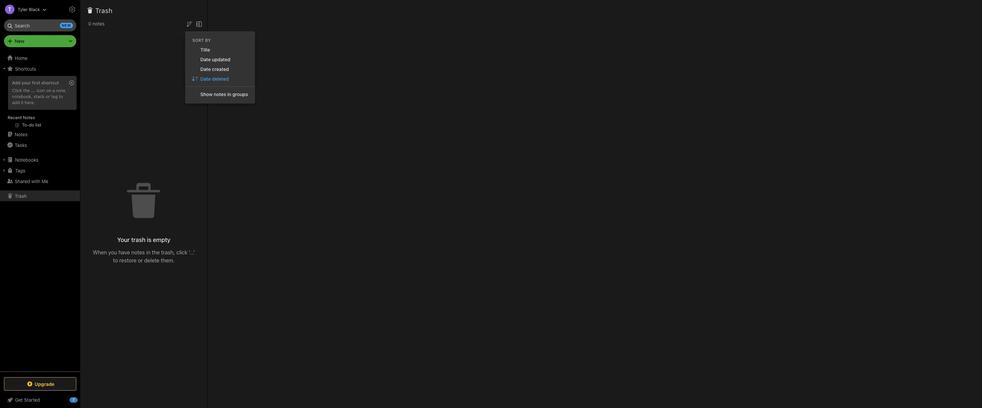 Task type: describe. For each thing, give the bounding box(es) containing it.
settings image
[[68, 5, 76, 13]]

click
[[12, 88, 22, 93]]

0 vertical spatial notes
[[23, 115, 35, 120]]

get
[[15, 397, 23, 403]]

groups
[[233, 91, 248, 97]]

tree containing home
[[0, 53, 80, 371]]

you
[[108, 249, 117, 255]]

trash link
[[0, 190, 80, 201]]

click the ...
[[12, 88, 35, 93]]

recent
[[8, 115, 22, 120]]

in inside show notes in groups link
[[228, 91, 231, 97]]

date updated
[[201, 57, 231, 62]]

date created
[[201, 66, 229, 72]]

date deleted
[[201, 76, 229, 82]]

shared with me link
[[0, 176, 80, 186]]

is
[[147, 236, 152, 243]]

show
[[201, 91, 213, 97]]

notebooks
[[15, 157, 39, 163]]

show notes in groups
[[201, 91, 248, 97]]

updated
[[212, 57, 231, 62]]

date for date deleted
[[201, 76, 211, 82]]

new search field
[[9, 19, 73, 31]]

new button
[[4, 35, 76, 47]]

click
[[176, 249, 188, 255]]

show notes in groups link
[[186, 89, 255, 99]]

tyler black
[[18, 7, 40, 12]]

notes link
[[0, 129, 80, 140]]

group containing add your first shortcut
[[0, 74, 80, 132]]

or inside icon on a note, notebook, stack or tag to add it here.
[[46, 94, 50, 99]]

date updated link
[[186, 54, 255, 64]]

tags
[[15, 168, 25, 173]]

them.
[[161, 257, 175, 263]]

'...'
[[189, 249, 195, 255]]

0
[[88, 21, 91, 26]]

dropdown list menu
[[186, 45, 255, 99]]

0 notes
[[88, 21, 105, 26]]

started
[[24, 397, 40, 403]]

stack
[[34, 94, 45, 99]]

upgrade button
[[4, 377, 76, 391]]

with
[[31, 178, 40, 184]]

it
[[21, 100, 24, 105]]

Search text field
[[9, 19, 72, 31]]

your
[[117, 236, 130, 243]]

click to collapse image
[[78, 396, 83, 404]]

or inside "when you have notes in the trash, click '...' to restore or delete them."
[[138, 257, 143, 263]]

notes inside "when you have notes in the trash, click '...' to restore or delete them."
[[131, 249, 145, 255]]

0 horizontal spatial the
[[23, 88, 30, 93]]

...
[[31, 88, 35, 93]]

tags button
[[0, 165, 80, 176]]

note window - empty element
[[208, 0, 983, 408]]

shared
[[15, 178, 30, 184]]

the inside "when you have notes in the trash, click '...' to restore or delete them."
[[152, 249, 160, 255]]

7
[[73, 398, 75, 402]]

a
[[53, 88, 55, 93]]

date for date created
[[201, 66, 211, 72]]

to inside icon on a note, notebook, stack or tag to add it here.
[[59, 94, 63, 99]]

trash,
[[161, 249, 175, 255]]



Task type: vqa. For each thing, say whether or not it's contained in the screenshot.
the ...
yes



Task type: locate. For each thing, give the bounding box(es) containing it.
recent notes
[[8, 115, 35, 120]]

View options field
[[193, 19, 203, 28]]

group
[[0, 74, 80, 132]]

on
[[46, 88, 51, 93]]

notes right 'recent'
[[23, 115, 35, 120]]

by
[[205, 38, 211, 43]]

notes
[[93, 21, 105, 26], [214, 91, 226, 97], [131, 249, 145, 255]]

date up date deleted
[[201, 66, 211, 72]]

icon on a note, notebook, stack or tag to add it here.
[[12, 88, 66, 105]]

0 vertical spatial notes
[[93, 21, 105, 26]]

1 horizontal spatial in
[[228, 91, 231, 97]]

notes down trash
[[131, 249, 145, 255]]

notes right 0 at the top of page
[[93, 21, 105, 26]]

0 horizontal spatial in
[[146, 249, 151, 255]]

expand notebooks image
[[2, 157, 7, 162]]

Sort options field
[[185, 19, 193, 28]]

date deleted link
[[186, 74, 255, 84]]

when you have notes in the trash, click '...' to restore or delete them.
[[93, 249, 195, 263]]

date down title
[[201, 57, 211, 62]]

trash
[[131, 236, 146, 243]]

tyler
[[18, 7, 28, 12]]

in inside "when you have notes in the trash, click '...' to restore or delete them."
[[146, 249, 151, 255]]

black
[[29, 7, 40, 12]]

trash down shared
[[15, 193, 27, 199]]

1 horizontal spatial or
[[138, 257, 143, 263]]

2 horizontal spatial notes
[[214, 91, 226, 97]]

add
[[12, 80, 20, 85]]

1 horizontal spatial the
[[152, 249, 160, 255]]

1 horizontal spatial trash
[[95, 7, 113, 14]]

2 vertical spatial date
[[201, 76, 211, 82]]

home link
[[0, 53, 80, 63]]

3 date from the top
[[201, 76, 211, 82]]

1 date from the top
[[201, 57, 211, 62]]

1 vertical spatial or
[[138, 257, 143, 263]]

0 vertical spatial date
[[201, 57, 211, 62]]

title link
[[186, 45, 255, 54]]

2 vertical spatial notes
[[131, 249, 145, 255]]

trash
[[95, 7, 113, 14], [15, 193, 27, 199]]

notes up tasks
[[15, 131, 28, 137]]

0 vertical spatial in
[[228, 91, 231, 97]]

in left groups
[[228, 91, 231, 97]]

tag
[[51, 94, 58, 99]]

date down "date created"
[[201, 76, 211, 82]]

in
[[228, 91, 231, 97], [146, 249, 151, 255]]

notes right show
[[214, 91, 226, 97]]

1 horizontal spatial to
[[113, 257, 118, 263]]

tasks
[[15, 142, 27, 148]]

0 vertical spatial or
[[46, 94, 50, 99]]

first
[[32, 80, 40, 85]]

shared with me
[[15, 178, 48, 184]]

shortcuts button
[[0, 63, 80, 74]]

1 vertical spatial to
[[113, 257, 118, 263]]

note,
[[56, 88, 66, 93]]

notebooks link
[[0, 154, 80, 165]]

date for date updated
[[201, 57, 211, 62]]

1 vertical spatial date
[[201, 66, 211, 72]]

me
[[42, 178, 48, 184]]

tree
[[0, 53, 80, 371]]

0 vertical spatial the
[[23, 88, 30, 93]]

0 vertical spatial to
[[59, 94, 63, 99]]

new
[[15, 38, 24, 44]]

to inside "when you have notes in the trash, click '...' to restore or delete them."
[[113, 257, 118, 263]]

have
[[119, 249, 130, 255]]

new
[[62, 23, 71, 27]]

the
[[23, 88, 30, 93], [152, 249, 160, 255]]

upgrade
[[35, 381, 54, 387]]

notes for show
[[214, 91, 226, 97]]

to
[[59, 94, 63, 99], [113, 257, 118, 263]]

or down 'on'
[[46, 94, 50, 99]]

0 horizontal spatial notes
[[93, 21, 105, 26]]

sort
[[192, 38, 204, 43]]

or
[[46, 94, 50, 99], [138, 257, 143, 263]]

0 horizontal spatial trash
[[15, 193, 27, 199]]

expand tags image
[[2, 168, 7, 173]]

add
[[12, 100, 20, 105]]

1 vertical spatial notes
[[214, 91, 226, 97]]

add your first shortcut
[[12, 80, 59, 85]]

the up 'delete'
[[152, 249, 160, 255]]

notes inside dropdown list menu
[[214, 91, 226, 97]]

0 horizontal spatial to
[[59, 94, 63, 99]]

your
[[21, 80, 31, 85]]

or left 'delete'
[[138, 257, 143, 263]]

created
[[212, 66, 229, 72]]

2 date from the top
[[201, 66, 211, 72]]

your trash is empty
[[117, 236, 171, 243]]

1 horizontal spatial notes
[[131, 249, 145, 255]]

date
[[201, 57, 211, 62], [201, 66, 211, 72], [201, 76, 211, 82]]

sort by
[[192, 38, 211, 43]]

shortcut
[[41, 80, 59, 85]]

to down "you"
[[113, 257, 118, 263]]

0 horizontal spatial or
[[46, 94, 50, 99]]

shortcuts
[[15, 66, 36, 71]]

deleted
[[212, 76, 229, 82]]

to down the note,
[[59, 94, 63, 99]]

title
[[201, 47, 210, 52]]

in up 'delete'
[[146, 249, 151, 255]]

trash up 0 notes
[[95, 7, 113, 14]]

1 vertical spatial the
[[152, 249, 160, 255]]

Account field
[[0, 3, 47, 16]]

0 vertical spatial trash
[[95, 7, 113, 14]]

tasks button
[[0, 140, 80, 150]]

when
[[93, 249, 107, 255]]

Help and Learning task checklist field
[[0, 395, 80, 405]]

1 vertical spatial notes
[[15, 131, 28, 137]]

1 vertical spatial trash
[[15, 193, 27, 199]]

date created link
[[186, 64, 255, 74]]

icon
[[37, 88, 45, 93]]

empty
[[153, 236, 171, 243]]

notes for 0
[[93, 21, 105, 26]]

the left the ...
[[23, 88, 30, 93]]

get started
[[15, 397, 40, 403]]

here.
[[25, 100, 35, 105]]

notes
[[23, 115, 35, 120], [15, 131, 28, 137]]

1 vertical spatial in
[[146, 249, 151, 255]]

notebook,
[[12, 94, 32, 99]]

restore
[[119, 257, 137, 263]]

home
[[15, 55, 28, 61]]

delete
[[144, 257, 159, 263]]



